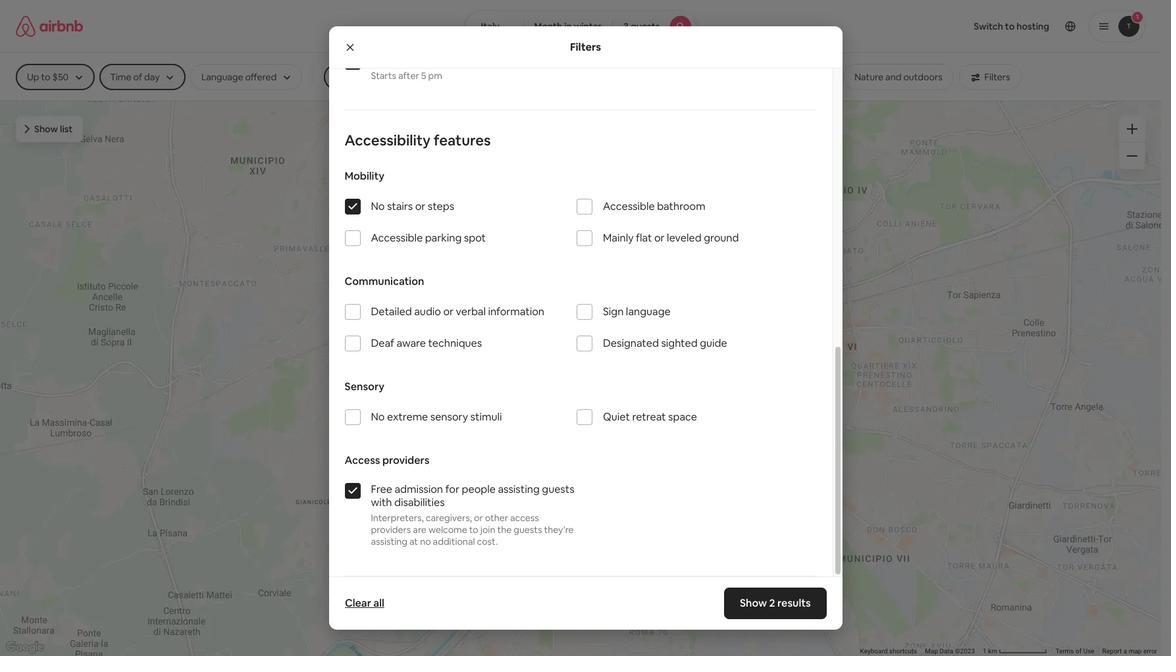 Task type: describe. For each thing, give the bounding box(es) containing it.
mainly
[[603, 231, 634, 245]]

error
[[1143, 648, 1157, 655]]

show 2 results
[[740, 596, 811, 610]]

communication
[[345, 275, 424, 288]]

1 vertical spatial assisting
[[371, 536, 407, 548]]

show list
[[34, 123, 73, 135]]

©2023
[[955, 648, 975, 655]]

they're
[[544, 524, 574, 536]]

free admission for people assisting guests with disabilities interpreters, caregivers, or other access providers are welcome to join the guests they're assisting at no additional cost.
[[371, 483, 574, 548]]

no for no extreme sensory stimuli
[[371, 410, 385, 424]]

no for no stairs or steps
[[371, 199, 385, 213]]

retreat
[[632, 410, 666, 424]]

detailed audio or verbal information
[[371, 305, 544, 319]]

or for verbal
[[443, 305, 454, 319]]

at
[[409, 536, 418, 548]]

pm
[[428, 70, 442, 82]]

flat
[[636, 231, 652, 245]]

art
[[335, 71, 349, 83]]

Entertainment button
[[415, 64, 499, 90]]

or for steps
[[415, 199, 426, 213]]

nature and outdoors
[[855, 71, 942, 83]]

bathroom
[[657, 199, 705, 213]]

mobility
[[345, 169, 384, 183]]

terms of use link
[[1056, 648, 1095, 655]]

2
[[769, 596, 775, 610]]

tour
[[493, 441, 513, 454]]

and for art
[[351, 71, 367, 83]]

for
[[445, 483, 459, 496]]

features
[[434, 131, 491, 149]]

explore rome highlights by golf car - priv ate tour
[[475, 429, 668, 454]]

1 km button
[[979, 647, 1052, 656]]

5
[[421, 70, 426, 82]]

shortcuts
[[889, 648, 917, 655]]

month in winter
[[534, 20, 602, 32]]

terms
[[1056, 648, 1074, 655]]

starts
[[371, 70, 396, 82]]

car
[[626, 429, 643, 441]]

use
[[1083, 648, 1095, 655]]

aware
[[397, 336, 426, 350]]

Sports button
[[595, 64, 645, 90]]

sighted
[[661, 336, 698, 350]]

italy button
[[465, 11, 524, 42]]

filters dialog
[[329, 0, 842, 630]]

accessible for accessible parking spot
[[371, 231, 423, 245]]

no extreme sensory stimuli
[[371, 410, 502, 424]]

3 guests
[[623, 20, 660, 32]]

zoom out image
[[1127, 151, 1138, 161]]

interpreters,
[[371, 512, 424, 524]]

providers inside the free admission for people assisting guests with disabilities interpreters, caregivers, or other access providers are welcome to join the guests they're assisting at no additional cost.
[[371, 524, 411, 536]]

mainly flat or leveled ground
[[603, 231, 739, 245]]

data
[[940, 648, 953, 655]]

accessible for accessible bathroom
[[603, 199, 655, 213]]

Sightseeing button
[[701, 64, 773, 90]]

ate
[[475, 441, 490, 454]]

disabilities
[[394, 496, 445, 510]]

or inside the free admission for people assisting guests with disabilities interpreters, caregivers, or other access providers are welcome to join the guests they're assisting at no additional cost.
[[474, 512, 483, 524]]

show for show 2 results
[[740, 596, 767, 610]]

Food and drink button
[[504, 64, 589, 90]]

information
[[488, 305, 544, 319]]

art and culture
[[335, 71, 399, 83]]

are
[[413, 524, 427, 536]]

all
[[373, 596, 384, 610]]

quiet
[[603, 410, 630, 424]]

accessible parking spot
[[371, 231, 486, 245]]

welcome
[[429, 524, 467, 536]]

map data ©2023
[[925, 648, 975, 655]]

access
[[510, 512, 539, 524]]

google image
[[3, 639, 47, 656]]

steps
[[428, 199, 454, 213]]

deaf
[[371, 336, 394, 350]]

profile element
[[713, 0, 1145, 53]]

map
[[925, 648, 938, 655]]

other
[[485, 512, 508, 524]]

italy
[[481, 20, 500, 32]]

zoom in image
[[1127, 124, 1138, 134]]

additional
[[433, 536, 475, 548]]

ground
[[704, 231, 739, 245]]



Task type: locate. For each thing, give the bounding box(es) containing it.
or right flat
[[654, 231, 665, 245]]

Art and culture button
[[324, 64, 410, 90]]

Nature and outdoors button
[[843, 64, 954, 90]]

with
[[371, 496, 392, 510]]

1 vertical spatial providers
[[371, 524, 411, 536]]

or right audio
[[443, 305, 454, 319]]

1 vertical spatial show
[[740, 596, 767, 610]]

providers up admission
[[382, 454, 429, 467]]

sign
[[603, 305, 624, 319]]

0 vertical spatial assisting
[[498, 483, 540, 496]]

assisting
[[498, 483, 540, 496], [371, 536, 407, 548]]

of
[[1076, 648, 1082, 655]]

1 vertical spatial guests
[[542, 483, 574, 496]]

show left list on the top left of the page
[[34, 123, 58, 135]]

or
[[415, 199, 426, 213], [654, 231, 665, 245], [443, 305, 454, 319], [474, 512, 483, 524]]

1
[[983, 648, 987, 655]]

or for leveled
[[654, 231, 665, 245]]

4.92 (53)
[[486, 411, 523, 423]]

priv
[[651, 429, 668, 441]]

1 horizontal spatial assisting
[[498, 483, 540, 496]]

accessibility
[[345, 131, 431, 149]]

no left extreme in the bottom of the page
[[371, 410, 385, 424]]

and right nature
[[885, 71, 902, 83]]

show left 2
[[740, 596, 767, 610]]

guests up they're
[[542, 483, 574, 496]]

and for nature
[[885, 71, 902, 83]]

designated
[[603, 336, 659, 350]]

and right art
[[351, 71, 367, 83]]

none search field containing italy
[[465, 11, 697, 42]]

leveled
[[667, 231, 702, 245]]

rome
[[513, 429, 539, 441]]

Wellness button
[[779, 64, 838, 90]]

2 no from the top
[[371, 410, 385, 424]]

accessible up mainly
[[603, 199, 655, 213]]

accessible
[[603, 199, 655, 213], [371, 231, 423, 245]]

winter
[[574, 20, 602, 32]]

access
[[345, 454, 380, 467]]

1 no from the top
[[371, 199, 385, 213]]

highlights
[[541, 429, 589, 441]]

1 and from the left
[[351, 71, 367, 83]]

no
[[371, 199, 385, 213], [371, 410, 385, 424]]

accessible down stairs
[[371, 231, 423, 245]]

and inside button
[[885, 71, 902, 83]]

admission
[[395, 483, 443, 496]]

or left the other
[[474, 512, 483, 524]]

detailed
[[371, 305, 412, 319]]

designated sighted guide
[[603, 336, 727, 350]]

0 horizontal spatial and
[[351, 71, 367, 83]]

list
[[60, 123, 73, 135]]

extreme
[[387, 410, 428, 424]]

by
[[591, 429, 602, 441]]

a
[[1124, 648, 1127, 655]]

assisting up access
[[498, 483, 540, 496]]

explore rome highlights by golf car - private tour group
[[465, 258, 680, 481]]

report a map error
[[1102, 648, 1157, 655]]

keyboard
[[860, 648, 888, 655]]

no left stairs
[[371, 199, 385, 213]]

sign language
[[603, 305, 671, 319]]

stimuli
[[470, 410, 502, 424]]

clear all button
[[338, 591, 391, 617]]

0 horizontal spatial show
[[34, 123, 58, 135]]

show inside button
[[34, 123, 58, 135]]

the
[[497, 524, 512, 536]]

and
[[351, 71, 367, 83], [885, 71, 902, 83]]

nature
[[855, 71, 883, 83]]

show 2 results link
[[724, 588, 827, 619]]

and inside "button"
[[351, 71, 367, 83]]

guests right the the
[[514, 524, 542, 536]]

no stairs or steps
[[371, 199, 454, 213]]

show for show list
[[34, 123, 58, 135]]

parking
[[425, 231, 462, 245]]

google map
showing 24 experiences. including 2 saved experiences. region
[[0, 100, 1161, 656]]

0 horizontal spatial accessible
[[371, 231, 423, 245]]

join
[[480, 524, 495, 536]]

1 horizontal spatial show
[[740, 596, 767, 610]]

1 horizontal spatial accessible
[[603, 199, 655, 213]]

2 vertical spatial guests
[[514, 524, 542, 536]]

assisting left at
[[371, 536, 407, 548]]

caregivers,
[[426, 512, 472, 524]]

keyboard shortcuts button
[[860, 647, 917, 656]]

sensory
[[345, 380, 385, 394]]

people
[[462, 483, 496, 496]]

verbal
[[456, 305, 486, 319]]

4.92 out of 5 average rating,  53 reviews image
[[475, 411, 523, 423]]

report
[[1102, 648, 1122, 655]]

1 horizontal spatial and
[[885, 71, 902, 83]]

accessible bathroom
[[603, 199, 705, 213]]

guests inside button
[[631, 20, 660, 32]]

0 vertical spatial accessible
[[603, 199, 655, 213]]

km
[[988, 648, 997, 655]]

2 and from the left
[[885, 71, 902, 83]]

sensory
[[430, 410, 468, 424]]

map
[[1129, 648, 1142, 655]]

guide
[[700, 336, 727, 350]]

golf
[[604, 429, 624, 441]]

0 horizontal spatial assisting
[[371, 536, 407, 548]]

accessibility features
[[345, 131, 491, 149]]

3
[[623, 20, 629, 32]]

results
[[777, 596, 811, 610]]

space
[[668, 410, 697, 424]]

guests right 3
[[631, 20, 660, 32]]

month in winter button
[[523, 11, 613, 42]]

0 vertical spatial show
[[34, 123, 58, 135]]

0 vertical spatial guests
[[631, 20, 660, 32]]

providers left 'are'
[[371, 524, 411, 536]]

0 vertical spatial providers
[[382, 454, 429, 467]]

None search field
[[465, 11, 697, 42]]

1 vertical spatial no
[[371, 410, 385, 424]]

starts after 5 pm
[[371, 70, 442, 82]]

to
[[469, 524, 478, 536]]

language
[[626, 305, 671, 319]]

show inside the filters dialog
[[740, 596, 767, 610]]

techniques
[[428, 336, 482, 350]]

or right stairs
[[415, 199, 426, 213]]

entertainment
[[426, 71, 488, 83]]

outdoors
[[904, 71, 942, 83]]

keyboard shortcuts
[[860, 648, 917, 655]]

after
[[398, 70, 419, 82]]

explore
[[475, 429, 510, 441]]

access providers
[[345, 454, 429, 467]]

Tours button
[[650, 64, 696, 90]]

no
[[420, 536, 431, 548]]

1 vertical spatial accessible
[[371, 231, 423, 245]]

in
[[564, 20, 572, 32]]

0 vertical spatial no
[[371, 199, 385, 213]]

month
[[534, 20, 562, 32]]

spot
[[464, 231, 486, 245]]

free
[[371, 483, 392, 496]]

audio
[[414, 305, 441, 319]]

cost.
[[477, 536, 498, 548]]

deaf aware techniques
[[371, 336, 482, 350]]

(53)
[[506, 411, 523, 423]]



Task type: vqa. For each thing, say whether or not it's contained in the screenshot.
SIGHTSEEING button
yes



